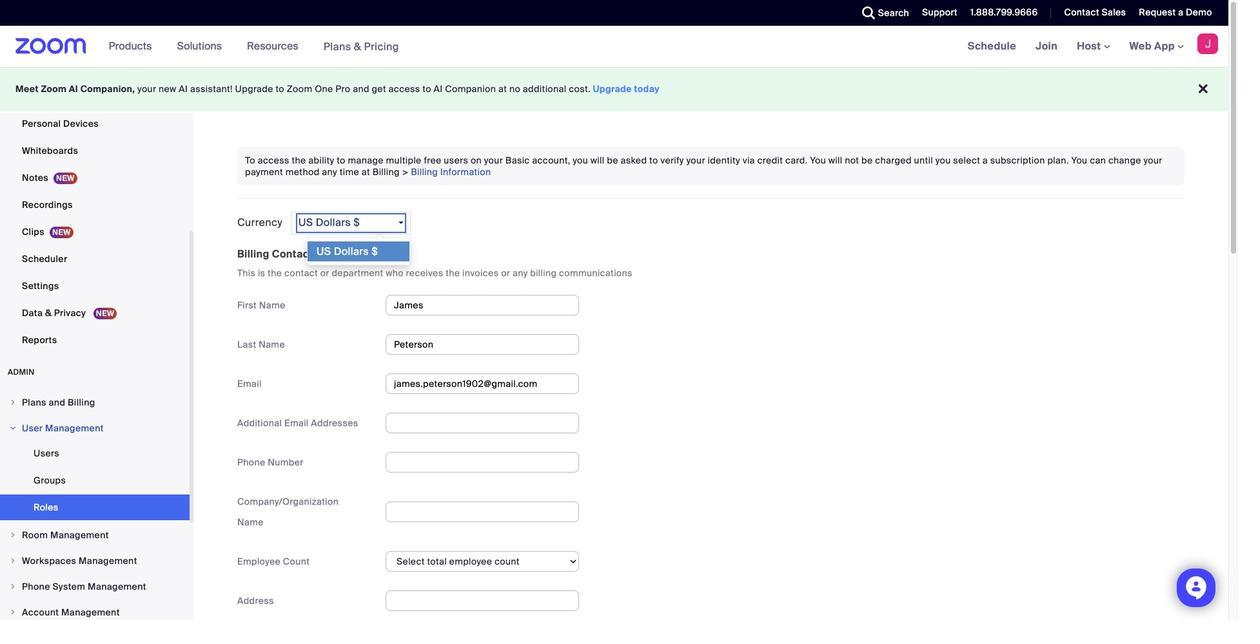 Task type: vqa. For each thing, say whether or not it's contained in the screenshot.
"Plans & Pricing" on the left of page
yes



Task type: describe. For each thing, give the bounding box(es) containing it.
resources button
[[247, 26, 304, 67]]

charged
[[875, 155, 912, 166]]

2 you from the left
[[1071, 155, 1087, 166]]

search
[[878, 7, 909, 19]]

management for user management
[[45, 423, 104, 435]]

1 vertical spatial us
[[316, 245, 331, 258]]

currency
[[237, 216, 283, 230]]

address
[[237, 596, 274, 607]]

count
[[283, 556, 310, 568]]

any inside "billing contact this is the contact or department who receives the invoices or any billing communications"
[[513, 268, 528, 279]]

product information navigation
[[99, 26, 409, 68]]

company/organization
[[237, 496, 339, 508]]

request
[[1139, 6, 1176, 18]]

recordings link
[[0, 192, 190, 218]]

2 horizontal spatial the
[[446, 268, 460, 279]]

meetings navigation
[[958, 26, 1228, 68]]

department
[[332, 268, 383, 279]]

pro
[[336, 83, 350, 95]]

0 vertical spatial contact
[[1064, 6, 1099, 18]]

data
[[22, 308, 43, 319]]

1 you from the left
[[573, 155, 588, 166]]

workspaces management
[[22, 556, 137, 567]]

additional
[[523, 83, 567, 95]]

host
[[1077, 39, 1104, 53]]

addresses
[[311, 418, 358, 429]]

plans for plans and billing
[[22, 397, 46, 409]]

billing right >
[[411, 166, 438, 178]]

today
[[634, 83, 660, 95]]

web
[[1129, 39, 1152, 53]]

plans and billing
[[22, 397, 95, 409]]

receives
[[406, 268, 443, 279]]

payment
[[245, 166, 283, 178]]

demo
[[1186, 6, 1212, 18]]

sales
[[1102, 6, 1126, 18]]

meet zoom ai companion, your new ai assistant! upgrade to zoom one pro and get access to ai companion at no additional cost. upgrade today
[[15, 83, 660, 95]]

contact inside "billing contact this is the contact or department who receives the invoices or any billing communications"
[[272, 248, 313, 261]]

room management menu item
[[0, 524, 190, 548]]

via
[[743, 155, 755, 166]]

workspaces
[[22, 556, 76, 567]]

your right on
[[484, 155, 503, 166]]

2 zoom from the left
[[287, 83, 312, 95]]

who
[[386, 268, 404, 279]]

web app
[[1129, 39, 1175, 53]]

products
[[109, 39, 152, 53]]

asked
[[621, 155, 647, 166]]

us dollars $ link for whiteboards
[[298, 216, 403, 231]]

credit
[[757, 155, 783, 166]]

right image for account management
[[9, 609, 17, 617]]

billing
[[530, 268, 557, 279]]

management for room management
[[50, 530, 109, 542]]

basic
[[505, 155, 530, 166]]

additional
[[237, 418, 282, 429]]

one
[[315, 83, 333, 95]]

workspaces management menu item
[[0, 549, 190, 574]]

1 vertical spatial us dollars $
[[316, 245, 378, 258]]

change
[[1108, 155, 1141, 166]]

user management menu
[[0, 441, 190, 522]]

employee
[[237, 556, 281, 568]]

plans and billing menu item
[[0, 391, 190, 415]]

2 upgrade from the left
[[593, 83, 632, 95]]

1 you from the left
[[810, 155, 826, 166]]

management for workspaces management
[[79, 556, 137, 567]]

and inside meet zoom ai companion, footer
[[353, 83, 369, 95]]

system
[[52, 582, 85, 593]]

schedule
[[968, 39, 1016, 53]]

support
[[922, 6, 957, 18]]

1 vertical spatial email
[[284, 418, 309, 429]]

personal devices link
[[0, 111, 190, 137]]

recordings
[[22, 199, 73, 211]]

account,
[[532, 155, 570, 166]]

admin menu menu
[[0, 391, 190, 621]]

2 ai from the left
[[179, 83, 188, 95]]

request a demo
[[1139, 6, 1212, 18]]

data & privacy link
[[0, 300, 190, 326]]

room management
[[22, 530, 109, 542]]

groups
[[34, 475, 66, 487]]

to left verify
[[649, 155, 658, 166]]

1 horizontal spatial $
[[372, 245, 378, 258]]

users
[[34, 448, 59, 460]]

method
[[286, 166, 320, 178]]

billing inside menu item
[[68, 397, 95, 409]]

last name
[[237, 339, 285, 351]]

user management menu item
[[0, 417, 190, 441]]

1 or from the left
[[320, 268, 329, 279]]

1 ai from the left
[[69, 83, 78, 95]]

time
[[340, 166, 359, 178]]

first name
[[237, 300, 285, 311]]

not
[[845, 155, 859, 166]]

1 will from the left
[[591, 155, 605, 166]]

2 or from the left
[[501, 268, 510, 279]]

plans for plans & pricing
[[323, 40, 351, 53]]

reports link
[[0, 328, 190, 353]]

account management menu item
[[0, 601, 190, 621]]

roles link
[[0, 495, 190, 521]]

schedule link
[[958, 26, 1026, 67]]

host button
[[1077, 39, 1110, 53]]

free
[[424, 155, 441, 166]]

any inside to access the ability to manage multiple free users on your basic account, you will be asked to verify your identity via credit card. you will not be charged until you select a subscription plan. you can change your payment method any time at billing >
[[322, 166, 337, 178]]

first
[[237, 300, 257, 311]]

roles
[[34, 502, 58, 514]]

contact
[[284, 268, 318, 279]]

us dollars $ link for billing information
[[307, 242, 409, 262]]

last
[[237, 339, 256, 351]]

phone for phone number
[[237, 457, 265, 469]]

companion
[[445, 83, 496, 95]]

pricing
[[364, 40, 399, 53]]

room
[[22, 530, 48, 542]]

clips link
[[0, 219, 190, 245]]

1.888.799.9666
[[970, 6, 1038, 18]]

access inside to access the ability to manage multiple free users on your basic account, you will be asked to verify your identity via credit card. you will not be charged until you select a subscription plan. you can change your payment method any time at billing >
[[258, 155, 289, 166]]

notes
[[22, 172, 48, 184]]

information
[[440, 166, 491, 178]]

plans & pricing
[[323, 40, 399, 53]]

scheduler link
[[0, 246, 190, 272]]

assistant!
[[190, 83, 233, 95]]

employee count
[[237, 556, 310, 568]]

to access the ability to manage multiple free users on your basic account, you will be asked to verify your identity via credit card. you will not be charged until you select a subscription plan. you can change your payment method any time at billing >
[[245, 155, 1162, 178]]



Task type: locate. For each thing, give the bounding box(es) containing it.
name right last at left
[[259, 339, 285, 351]]

management inside user management menu item
[[45, 423, 104, 435]]

0 horizontal spatial upgrade
[[235, 83, 273, 95]]

& inside 'product information' navigation
[[354, 40, 361, 53]]

right image for user management
[[9, 425, 17, 433]]

0 horizontal spatial will
[[591, 155, 605, 166]]

1 horizontal spatial any
[[513, 268, 528, 279]]

1 horizontal spatial upgrade
[[593, 83, 632, 95]]

ai left companion
[[434, 83, 443, 95]]

right image for workspaces management
[[9, 558, 17, 566]]

0 horizontal spatial you
[[573, 155, 588, 166]]

right image left account
[[9, 609, 17, 617]]

right image for plans and billing
[[9, 399, 17, 407]]

1 horizontal spatial zoom
[[287, 83, 312, 95]]

plans up user
[[22, 397, 46, 409]]

management up phone system management menu item
[[79, 556, 137, 567]]

email
[[237, 378, 262, 390], [284, 418, 309, 429]]

right image inside user management menu item
[[9, 425, 17, 433]]

no
[[509, 83, 520, 95]]

0 horizontal spatial &
[[45, 308, 52, 319]]

right image inside room management menu item
[[9, 532, 17, 540]]

right image left user
[[9, 425, 17, 433]]

you right card.
[[810, 155, 826, 166]]

& for privacy
[[45, 308, 52, 319]]

personal menu menu
[[0, 0, 190, 355]]

0 horizontal spatial plans
[[22, 397, 46, 409]]

get
[[372, 83, 386, 95]]

admin
[[8, 368, 35, 378]]

0 vertical spatial us dollars $
[[298, 216, 360, 230]]

join link
[[1026, 26, 1067, 67]]

account management
[[22, 607, 120, 619]]

management down phone system management menu item
[[61, 607, 120, 619]]

new
[[159, 83, 176, 95]]

0 horizontal spatial be
[[607, 155, 618, 166]]

your
[[137, 83, 156, 95], [484, 155, 503, 166], [686, 155, 705, 166], [1144, 155, 1162, 166]]

0 horizontal spatial zoom
[[41, 83, 67, 95]]

a right select
[[983, 155, 988, 166]]

to
[[245, 155, 255, 166]]

web app button
[[1129, 39, 1184, 53]]

right image for room
[[9, 532, 17, 540]]

billing contact this is the contact or department who receives the invoices or any billing communications
[[237, 248, 632, 279]]

to left companion
[[423, 83, 431, 95]]

account
[[22, 607, 59, 619]]

1 horizontal spatial will
[[829, 155, 842, 166]]

0 horizontal spatial contact
[[272, 248, 313, 261]]

resources
[[247, 39, 298, 53]]

email right additional
[[284, 418, 309, 429]]

dollars up 'department'
[[334, 245, 369, 258]]

or
[[320, 268, 329, 279], [501, 268, 510, 279]]

1 vertical spatial and
[[49, 397, 65, 409]]

1 vertical spatial &
[[45, 308, 52, 319]]

you right "until"
[[935, 155, 951, 166]]

and inside menu item
[[49, 397, 65, 409]]

you right account,
[[573, 155, 588, 166]]

name for first name
[[259, 300, 285, 311]]

ai right 'new' on the top left of the page
[[179, 83, 188, 95]]

whiteboards link
[[0, 138, 190, 164]]

0 horizontal spatial and
[[49, 397, 65, 409]]

card.
[[785, 155, 808, 166]]

management inside 'workspaces management' "menu item"
[[79, 556, 137, 567]]

your right change
[[1144, 155, 1162, 166]]

be
[[607, 155, 618, 166], [862, 155, 873, 166]]

0 horizontal spatial access
[[258, 155, 289, 166]]

2 be from the left
[[862, 155, 873, 166]]

billing left >
[[373, 166, 400, 178]]

settings
[[22, 281, 59, 292]]

banner
[[0, 26, 1228, 68]]

1 horizontal spatial be
[[862, 155, 873, 166]]

billing
[[373, 166, 400, 178], [411, 166, 438, 178], [237, 248, 269, 261], [68, 397, 95, 409]]

phone for phone system management
[[22, 582, 50, 593]]

phone up account
[[22, 582, 50, 593]]

us up contact
[[316, 245, 331, 258]]

plans up meet zoom ai companion, your new ai assistant! upgrade to zoom one pro and get access to ai companion at no additional cost. upgrade today
[[323, 40, 351, 53]]

0 horizontal spatial email
[[237, 378, 262, 390]]

this
[[237, 268, 255, 279]]

communications
[[559, 268, 632, 279]]

or right contact
[[320, 268, 329, 279]]

billing up this
[[237, 248, 269, 261]]

at right time
[[362, 166, 370, 178]]

0 vertical spatial &
[[354, 40, 361, 53]]

contact left sales
[[1064, 6, 1099, 18]]

1 vertical spatial name
[[259, 339, 285, 351]]

1 zoom from the left
[[41, 83, 67, 95]]

at left no
[[498, 83, 507, 95]]

1 vertical spatial a
[[983, 155, 988, 166]]

cost.
[[569, 83, 591, 95]]

1 horizontal spatial plans
[[323, 40, 351, 53]]

name for company/organization name
[[237, 517, 264, 529]]

management inside room management menu item
[[50, 530, 109, 542]]

1 horizontal spatial ai
[[179, 83, 188, 95]]

manage
[[348, 155, 384, 166]]

1 horizontal spatial or
[[501, 268, 510, 279]]

0 vertical spatial access
[[389, 83, 420, 95]]

whiteboards
[[22, 145, 78, 157]]

on
[[471, 155, 482, 166]]

at inside to access the ability to manage multiple free users on your basic account, you will be asked to verify your identity via credit card. you will not be charged until you select a subscription plan. you can change your payment method any time at billing >
[[362, 166, 370, 178]]

1 horizontal spatial contact
[[1064, 6, 1099, 18]]

right image left system
[[9, 584, 17, 591]]

1 horizontal spatial you
[[935, 155, 951, 166]]

to down resources dropdown button
[[276, 83, 284, 95]]

0 vertical spatial and
[[353, 83, 369, 95]]

& right data on the left
[[45, 308, 52, 319]]

you left the can
[[1071, 155, 1087, 166]]

1 vertical spatial us dollars $ link
[[307, 242, 409, 262]]

zoom logo image
[[15, 38, 86, 54]]

join
[[1036, 39, 1058, 53]]

management up account management menu item
[[88, 582, 146, 593]]

access right to
[[258, 155, 289, 166]]

us dollars $ up 'department'
[[316, 245, 378, 258]]

None text field
[[386, 295, 579, 316], [386, 591, 579, 612], [386, 295, 579, 316], [386, 591, 579, 612]]

name for last name
[[259, 339, 285, 351]]

1 vertical spatial dollars
[[334, 245, 369, 258]]

1 vertical spatial any
[[513, 268, 528, 279]]

right image
[[9, 532, 17, 540], [9, 584, 17, 591]]

profile picture image
[[1197, 34, 1218, 54]]

2 will from the left
[[829, 155, 842, 166]]

>
[[402, 166, 408, 178]]

be right not
[[862, 155, 873, 166]]

0 horizontal spatial or
[[320, 268, 329, 279]]

data & privacy
[[22, 308, 88, 319]]

right image inside phone system management menu item
[[9, 584, 17, 591]]

0 vertical spatial email
[[237, 378, 262, 390]]

1 upgrade from the left
[[235, 83, 273, 95]]

phone system management
[[22, 582, 146, 593]]

& left pricing
[[354, 40, 361, 53]]

phone
[[237, 457, 265, 469], [22, 582, 50, 593]]

name up employee
[[237, 517, 264, 529]]

right image
[[9, 399, 17, 407], [9, 425, 17, 433], [9, 558, 17, 566], [9, 609, 17, 617]]

ai
[[69, 83, 78, 95], [179, 83, 188, 95], [434, 83, 443, 95]]

meet
[[15, 83, 39, 95]]

1 vertical spatial access
[[258, 155, 289, 166]]

0 vertical spatial at
[[498, 83, 507, 95]]

management inside phone system management menu item
[[88, 582, 146, 593]]

us dollars $ down time
[[298, 216, 360, 230]]

until
[[914, 155, 933, 166]]

4 right image from the top
[[9, 609, 17, 617]]

upgrade down 'product information' navigation
[[235, 83, 273, 95]]

dollars
[[316, 216, 351, 230], [334, 245, 369, 258]]

0 vertical spatial phone
[[237, 457, 265, 469]]

users link
[[0, 441, 190, 467]]

0 vertical spatial name
[[259, 300, 285, 311]]

phone inside menu item
[[22, 582, 50, 593]]

2 right image from the top
[[9, 584, 17, 591]]

0 vertical spatial us dollars $ link
[[298, 216, 403, 231]]

1 horizontal spatial you
[[1071, 155, 1087, 166]]

the inside to access the ability to manage multiple free users on your basic account, you will be asked to verify your identity via credit card. you will not be charged until you select a subscription plan. you can change your payment method any time at billing >
[[292, 155, 306, 166]]

0 horizontal spatial at
[[362, 166, 370, 178]]

2 right image from the top
[[9, 425, 17, 433]]

1 horizontal spatial email
[[284, 418, 309, 429]]

1 horizontal spatial and
[[353, 83, 369, 95]]

to right ability
[[337, 155, 346, 166]]

3 right image from the top
[[9, 558, 17, 566]]

zoom left one
[[287, 83, 312, 95]]

& for pricing
[[354, 40, 361, 53]]

3 ai from the left
[[434, 83, 443, 95]]

will left not
[[829, 155, 842, 166]]

phone left the number at the bottom left of the page
[[237, 457, 265, 469]]

at inside meet zoom ai companion, footer
[[498, 83, 507, 95]]

and left get
[[353, 83, 369, 95]]

1 vertical spatial contact
[[272, 248, 313, 261]]

1 vertical spatial phone
[[22, 582, 50, 593]]

plans
[[323, 40, 351, 53], [22, 397, 46, 409]]

billing up user management menu item
[[68, 397, 95, 409]]

dollars down time
[[316, 216, 351, 230]]

ai left companion,
[[69, 83, 78, 95]]

multiple
[[386, 155, 422, 166]]

zoom
[[41, 83, 67, 95], [287, 83, 312, 95]]

2 you from the left
[[935, 155, 951, 166]]

0 vertical spatial plans
[[323, 40, 351, 53]]

users
[[444, 155, 468, 166]]

identity
[[708, 155, 740, 166]]

1 horizontal spatial phone
[[237, 457, 265, 469]]

a inside to access the ability to manage multiple free users on your basic account, you will be asked to verify your identity via credit card. you will not be charged until you select a subscription plan. you can change your payment method any time at billing >
[[983, 155, 988, 166]]

0 horizontal spatial phone
[[22, 582, 50, 593]]

your right verify
[[686, 155, 705, 166]]

personal devices
[[22, 118, 99, 130]]

0 vertical spatial $
[[354, 216, 360, 230]]

name inside company/organization name
[[237, 517, 264, 529]]

will
[[591, 155, 605, 166], [829, 155, 842, 166]]

management inside account management menu item
[[61, 607, 120, 619]]

upgrade right cost.
[[593, 83, 632, 95]]

& inside personal menu menu
[[45, 308, 52, 319]]

phone system management menu item
[[0, 575, 190, 600]]

verify
[[661, 155, 684, 166]]

search button
[[852, 0, 912, 26]]

0 horizontal spatial $
[[354, 216, 360, 230]]

email down last at left
[[237, 378, 262, 390]]

the left invoices
[[446, 268, 460, 279]]

any left time
[[322, 166, 337, 178]]

access
[[389, 83, 420, 95], [258, 155, 289, 166]]

banner containing products
[[0, 26, 1228, 68]]

privacy
[[54, 308, 86, 319]]

side navigation navigation
[[0, 0, 193, 621]]

groups link
[[0, 468, 190, 494]]

0 vertical spatial any
[[322, 166, 337, 178]]

1 horizontal spatial us
[[316, 245, 331, 258]]

management
[[45, 423, 104, 435], [50, 530, 109, 542], [79, 556, 137, 567], [88, 582, 146, 593], [61, 607, 120, 619]]

number
[[268, 457, 303, 469]]

billing inside to access the ability to manage multiple free users on your basic account, you will be asked to verify your identity via credit card. you will not be charged until you select a subscription plan. you can change your payment method any time at billing >
[[373, 166, 400, 178]]

1 vertical spatial at
[[362, 166, 370, 178]]

contact sales link
[[1055, 0, 1129, 26], [1064, 6, 1126, 18]]

and up user management
[[49, 397, 65, 409]]

meet zoom ai companion, footer
[[0, 67, 1228, 112]]

name right first
[[259, 300, 285, 311]]

management up workspaces management
[[50, 530, 109, 542]]

right image left room
[[9, 532, 17, 540]]

access inside meet zoom ai companion, footer
[[389, 83, 420, 95]]

0 horizontal spatial you
[[810, 155, 826, 166]]

1 right image from the top
[[9, 532, 17, 540]]

access right get
[[389, 83, 420, 95]]

0 horizontal spatial a
[[983, 155, 988, 166]]

right image down admin
[[9, 399, 17, 407]]

upgrade today link
[[593, 83, 660, 95]]

0 vertical spatial us
[[298, 216, 313, 230]]

zoom right meet
[[41, 83, 67, 95]]

and
[[353, 83, 369, 95], [49, 397, 65, 409]]

or right invoices
[[501, 268, 510, 279]]

1 horizontal spatial &
[[354, 40, 361, 53]]

0 vertical spatial right image
[[9, 532, 17, 540]]

billing inside "billing contact this is the contact or department who receives the invoices or any billing communications"
[[237, 248, 269, 261]]

the right is
[[268, 268, 282, 279]]

management for account management
[[61, 607, 120, 619]]

right image inside account management menu item
[[9, 609, 17, 617]]

1 vertical spatial plans
[[22, 397, 46, 409]]

contact up contact
[[272, 248, 313, 261]]

your left 'new' on the top left of the page
[[137, 83, 156, 95]]

0 horizontal spatial us
[[298, 216, 313, 230]]

plans & pricing link
[[323, 40, 399, 53], [323, 40, 399, 53]]

request a demo link
[[1129, 0, 1228, 26], [1139, 6, 1212, 18]]

1 be from the left
[[607, 155, 618, 166]]

contact
[[1064, 6, 1099, 18], [272, 248, 313, 261]]

management down plans and billing
[[45, 423, 104, 435]]

plans inside 'product information' navigation
[[323, 40, 351, 53]]

any left the billing
[[513, 268, 528, 279]]

your inside meet zoom ai companion, footer
[[137, 83, 156, 95]]

solutions
[[177, 39, 222, 53]]

be left asked
[[607, 155, 618, 166]]

company/organization name
[[237, 496, 339, 529]]

companion,
[[80, 83, 135, 95]]

0 horizontal spatial any
[[322, 166, 337, 178]]

contact sales
[[1064, 6, 1126, 18]]

is
[[258, 268, 265, 279]]

a left demo
[[1178, 6, 1184, 18]]

0 horizontal spatial the
[[268, 268, 282, 279]]

0 vertical spatial dollars
[[316, 216, 351, 230]]

0 horizontal spatial ai
[[69, 83, 78, 95]]

can
[[1090, 155, 1106, 166]]

1 horizontal spatial access
[[389, 83, 420, 95]]

select
[[953, 155, 980, 166]]

plan.
[[1048, 155, 1069, 166]]

1 horizontal spatial a
[[1178, 6, 1184, 18]]

2 horizontal spatial ai
[[434, 83, 443, 95]]

right image inside plans and billing menu item
[[9, 399, 17, 407]]

right image for phone
[[9, 584, 17, 591]]

None text field
[[386, 335, 579, 355], [386, 374, 579, 395], [386, 413, 579, 434], [386, 453, 579, 473], [386, 502, 579, 523], [386, 335, 579, 355], [386, 374, 579, 395], [386, 413, 579, 434], [386, 453, 579, 473], [386, 502, 579, 523]]

to
[[276, 83, 284, 95], [423, 83, 431, 95], [337, 155, 346, 166], [649, 155, 658, 166]]

ability
[[308, 155, 334, 166]]

0 vertical spatial a
[[1178, 6, 1184, 18]]

right image inside 'workspaces management' "menu item"
[[9, 558, 17, 566]]

2 vertical spatial name
[[237, 517, 264, 529]]

will left asked
[[591, 155, 605, 166]]

plans inside menu item
[[22, 397, 46, 409]]

1 vertical spatial right image
[[9, 584, 17, 591]]

1 horizontal spatial the
[[292, 155, 306, 166]]

1 horizontal spatial at
[[498, 83, 507, 95]]

the left ability
[[292, 155, 306, 166]]

settings link
[[0, 273, 190, 299]]

us right currency
[[298, 216, 313, 230]]

right image left workspaces
[[9, 558, 17, 566]]

billing information link
[[411, 166, 491, 178]]

1 right image from the top
[[9, 399, 17, 407]]

invoices
[[462, 268, 499, 279]]

1 vertical spatial $
[[372, 245, 378, 258]]

solutions button
[[177, 26, 228, 67]]



